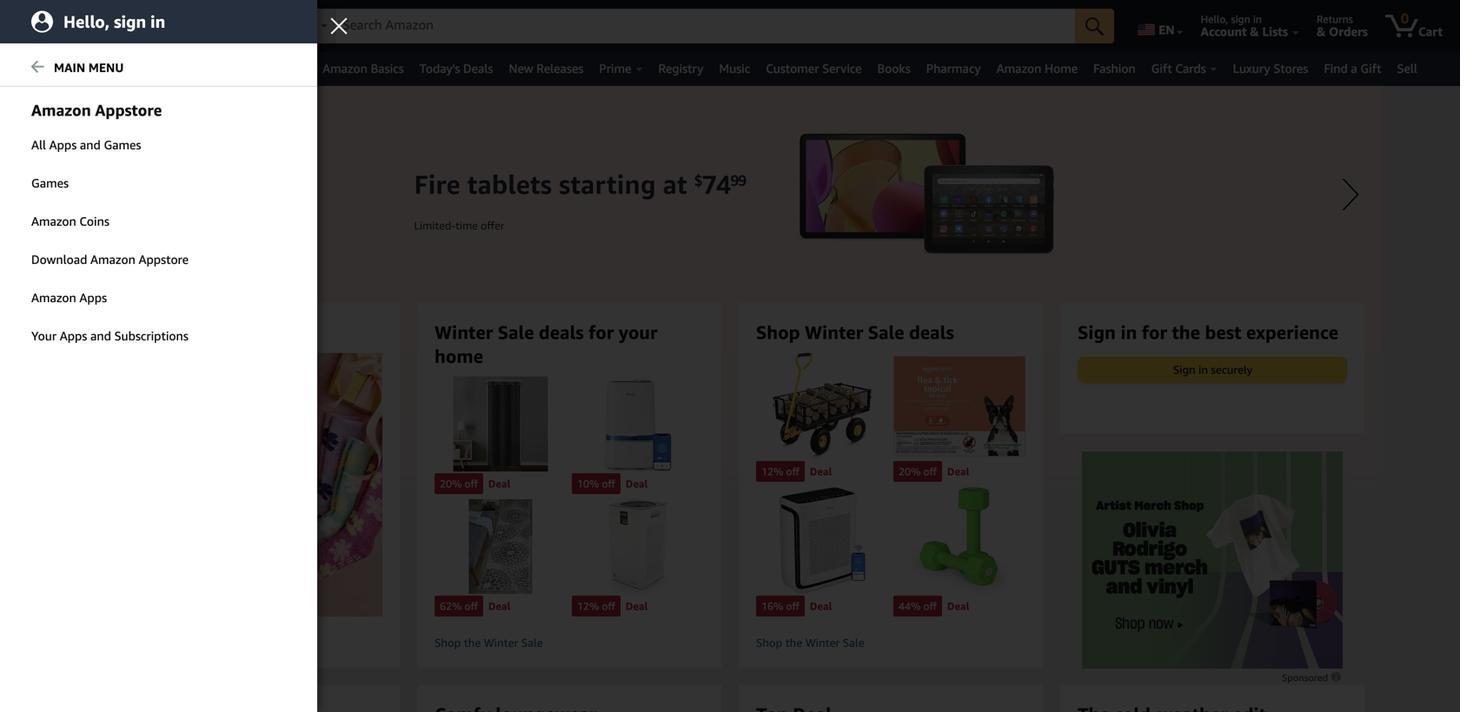 Task type: describe. For each thing, give the bounding box(es) containing it.
delivering to mahwah 07430 update location
[[133, 13, 270, 39]]

returns
[[1317, 13, 1354, 25]]

off for rugshop modern floral circles design for living room,bedroom,home office,kitchen non shedding runner rug 2' x 7' 2" gray image
[[465, 601, 478, 613]]

20% off for 'joydeco door curtain closet door, closet curtain for open closet, closet curtains for bedroom closet door, door curtains for doorways privacy bedroom(40wx78l)' image
[[440, 478, 478, 490]]

Search Amazon text field
[[336, 10, 1076, 43]]

deal for 'joydeco door curtain closet door, closet curtain for open closet, closet curtains for bedroom closet door, door curtains for doorways privacy bedroom(40wx78l)' image
[[489, 478, 511, 490]]

securely
[[1211, 363, 1253, 377]]

amazon coins link
[[0, 203, 317, 240]]

amazon home
[[997, 61, 1078, 76]]

best
[[1205, 322, 1242, 343]]

today's deals link
[[412, 57, 501, 81]]

deals
[[463, 61, 493, 76]]

medical
[[68, 61, 111, 76]]

registry
[[659, 61, 704, 76]]

returns & orders
[[1317, 13, 1369, 39]]

games link
[[0, 165, 317, 202]]

hello, inside the navigation navigation
[[1201, 13, 1229, 25]]

10% off
[[577, 478, 615, 490]]

vevor steel garden cart, heavy duty 900 lbs capacity, with removable mesh sides to convert into flatbed, utility metal wagon with 180° rotating handle and 10 in tires, perfect for farm, yard image
[[756, 353, 889, 460]]

62% off
[[440, 601, 478, 613]]

account & lists
[[1201, 24, 1289, 39]]

hello, sign in link
[[0, 0, 317, 43]]

deal for cap barbell neoprene dumbbell weights, 8 lb pair, shamrock image in the bottom right of the page
[[948, 601, 970, 613]]

sign in securely
[[1174, 363, 1253, 377]]

amazon apps
[[31, 291, 107, 305]]

find a gift
[[1324, 61, 1382, 76]]

all for all
[[37, 62, 53, 76]]

amazon apps link
[[0, 280, 317, 316]]

fashion link
[[1086, 57, 1144, 81]]

0 horizontal spatial sign
[[114, 12, 146, 32]]

delivering
[[133, 13, 181, 25]]

releases
[[537, 61, 584, 76]]

2 gift from the left
[[1361, 61, 1382, 76]]

pharmacy
[[927, 61, 981, 76]]

new releases link
[[501, 57, 592, 81]]

location
[[178, 24, 225, 39]]

amazon
[[31, 101, 91, 120]]

apps for all
[[49, 138, 77, 152]]

apps for amazon
[[79, 291, 107, 305]]

care
[[114, 61, 138, 76]]

gift cards
[[1152, 61, 1206, 76]]

62%
[[440, 601, 462, 613]]

prime
[[599, 61, 632, 76]]

service
[[823, 61, 862, 76]]

kenmore pm3020 air purifiers with h13 true hepa filter, covers up to 1500 sq.foot, 24db silentclean 3-stage hepa filtration system, 5 speeds for home large room, kitchens & bedroom image
[[572, 500, 704, 595]]

sponsored link
[[1282, 670, 1343, 687]]

off for cap barbell neoprene dumbbell weights, 8 lb pair, shamrock image in the bottom right of the page
[[924, 601, 937, 613]]

pharmacy link
[[919, 57, 989, 81]]

amazon coins
[[31, 214, 109, 229]]

2 for from the left
[[1142, 322, 1168, 343]]

amazon for amazon home
[[997, 61, 1042, 76]]

new
[[509, 61, 534, 76]]

deal for rugshop modern floral circles design for living room,bedroom,home office,kitchen non shedding runner rug 2' x 7' 2" gray image
[[489, 601, 511, 613]]

deal for the levoit 4l smart cool mist humidifier for home bedroom with essential oils, customize humidity for baby & plants, app & voice control, schedule, timer, last up to 40hrs, whisper quiet, handle design image
[[626, 478, 648, 490]]

hello, sign in inside the navigation navigation
[[1201, 13, 1262, 25]]

for inside winter sale deals for your home
[[589, 322, 614, 343]]

sign for sign in for the best experience
[[1078, 322, 1116, 343]]

basics
[[371, 61, 404, 76]]

registry link
[[651, 57, 711, 81]]

luxury stores link
[[1226, 57, 1317, 81]]

and for subscriptions
[[90, 329, 111, 343]]

cap barbell neoprene dumbbell weights, 8 lb pair, shamrock image
[[894, 488, 1026, 595]]

your apps and subscriptions link
[[0, 318, 317, 355]]

10%
[[577, 478, 599, 490]]

sale inside winter sale deals for your home
[[498, 322, 534, 343]]

& for returns
[[1317, 24, 1326, 39]]

deal for vevor steel garden cart, heavy duty 900 lbs capacity, with removable mesh sides to convert into flatbed, utility metal wagon with 180° rotating handle and 10 in tires, perfect for farm, yard image
[[810, 466, 832, 478]]

amazon home link
[[989, 57, 1086, 81]]

mahwah
[[196, 13, 236, 25]]

luxury
[[1233, 61, 1271, 76]]

44% off
[[899, 601, 937, 613]]

cart
[[1419, 24, 1443, 39]]

stores
[[1274, 61, 1309, 76]]

and for games
[[80, 138, 101, 152]]

amazon down coins
[[90, 253, 135, 267]]

20% for amazon basics flea and tick topical treatment for small dogs (5 -22 pounds), 6 count (previously solimo) image
[[899, 466, 921, 478]]

rugshop modern floral circles design for living room,bedroom,home office,kitchen non shedding runner rug 2' x 7' 2" gray image
[[435, 500, 567, 595]]

appstore
[[95, 101, 162, 120]]

shop the winter sale for winter sale deals for your home
[[435, 637, 543, 650]]

shop the winter sale for shop winter sale deals
[[756, 637, 865, 650]]

shop the winter sale link for shop winter sale deals
[[756, 637, 1026, 651]]

new releases
[[509, 61, 584, 76]]

amazon appstore
[[31, 101, 162, 120]]

16%
[[762, 601, 784, 613]]

amazon basics
[[323, 61, 404, 76]]

sponsored ad element
[[1082, 452, 1343, 669]]

07430
[[239, 13, 270, 25]]

12% for vevor steel garden cart, heavy duty 900 lbs capacity, with removable mesh sides to convert into flatbed, utility metal wagon with 180° rotating handle and 10 in tires, perfect for farm, yard image
[[762, 466, 784, 478]]

main
[[54, 60, 85, 75]]

deal for amazon basics flea and tick topical treatment for small dogs (5 -22 pounds), 6 count (previously solimo) image
[[948, 466, 970, 478]]

sell
[[1398, 61, 1418, 76]]

shop down amazon apps link
[[113, 322, 157, 343]]

all for all apps and games
[[31, 138, 46, 152]]

0
[[1401, 10, 1410, 27]]

sell link
[[1390, 57, 1426, 81]]

menu
[[89, 60, 124, 75]]

find a gift link
[[1317, 57, 1390, 81]]

off for the levoit 4l smart cool mist humidifier for home bedroom with essential oils, customize humidity for baby & plants, app & voice control, schedule, timer, last up to 40hrs, whisper quiet, handle design image
[[602, 478, 615, 490]]

today's
[[420, 61, 460, 76]]

en link
[[1128, 4, 1192, 48]]

apps for your
[[60, 329, 87, 343]]

prime link
[[592, 57, 651, 81]]

download amazon appstore
[[31, 253, 189, 267]]

levoit air purifiers for home large room up to 1900 ft² in 1 hr with washable filters, air quality monitor, smart wifi, hepa filter captures allergies, pet hair, smoke, pollen in bedroom, vital 200s image
[[756, 488, 889, 595]]

2 shop winter sale deals from the left
[[756, 322, 954, 343]]

0 horizontal spatial hello, sign in
[[63, 12, 165, 32]]

appstore
[[139, 253, 189, 267]]

deal for levoit air purifiers for home large room up to 1900 ft² in 1 hr with washable filters, air quality monitor, smart wifi, hepa filter captures allergies, pet hair, smoke, pollen in bedroom, vital 200s image
[[810, 601, 832, 613]]

update
[[133, 24, 175, 39]]

subscriptions
[[114, 329, 188, 343]]

customer service link
[[758, 57, 870, 81]]

1 horizontal spatial games
[[104, 138, 141, 152]]

music link
[[711, 57, 758, 81]]

music
[[719, 61, 751, 76]]

off for vevor steel garden cart, heavy duty 900 lbs capacity, with removable mesh sides to convert into flatbed, utility metal wagon with 180° rotating handle and 10 in tires, perfect for farm, yard image
[[786, 466, 800, 478]]

to
[[184, 13, 194, 25]]

navigation navigation
[[0, 0, 1461, 86]]

shop the winter sale link for winter sale deals for your home
[[435, 637, 704, 651]]

0 horizontal spatial hello,
[[63, 12, 110, 32]]



Task type: vqa. For each thing, say whether or not it's contained in the screenshot.
'Shop the Winter Sale' to the left
yes



Task type: locate. For each thing, give the bounding box(es) containing it.
1 & from the left
[[1250, 24, 1260, 39]]

12% down vevor steel garden cart, heavy duty 900 lbs capacity, with removable mesh sides to convert into flatbed, utility metal wagon with 180° rotating handle and 10 in tires, perfect for farm, yard image
[[762, 466, 784, 478]]

shop winter sale deals down amazon apps link
[[113, 322, 311, 343]]

off right 10%
[[602, 478, 615, 490]]

your apps and subscriptions
[[31, 329, 188, 343]]

coins
[[79, 214, 109, 229]]

all inside "all apps and games" link
[[31, 138, 46, 152]]

shop the winter sale link
[[435, 637, 704, 651], [756, 637, 1026, 651]]

shop the winter sale down 62% off
[[435, 637, 543, 650]]

12% off
[[762, 466, 800, 478], [577, 601, 615, 613]]

winter
[[162, 322, 220, 343], [435, 322, 493, 343], [805, 322, 864, 343], [484, 637, 518, 650], [806, 637, 840, 650]]

1 horizontal spatial sign
[[1231, 13, 1251, 25]]

gift
[[1152, 61, 1173, 76], [1361, 61, 1382, 76]]

20% off for amazon basics flea and tick topical treatment for small dogs (5 -22 pounds), 6 count (previously solimo) image
[[899, 466, 937, 478]]

1 horizontal spatial 20%
[[899, 466, 921, 478]]

shop down 16%
[[756, 637, 783, 650]]

& inside returns & orders
[[1317, 24, 1326, 39]]

books
[[878, 61, 911, 76]]

off for levoit air purifiers for home large room up to 1900 ft² in 1 hr with washable filters, air quality monitor, smart wifi, hepa filter captures allergies, pet hair, smoke, pollen in bedroom, vital 200s image
[[786, 601, 800, 613]]

1 horizontal spatial for
[[1142, 322, 1168, 343]]

amazon for amazon basics
[[323, 61, 368, 76]]

0 horizontal spatial shop the winter sale link
[[435, 637, 704, 651]]

games
[[104, 138, 141, 152], [31, 176, 69, 190]]

deal for kenmore pm3020 air purifiers with h13 true hepa filter, covers up to 1500 sq.foot, 24db silentclean 3-stage hepa filtration system, 5 speeds for home large room, kitchens & bedroom image
[[626, 601, 648, 613]]

20% off down amazon basics flea and tick topical treatment for small dogs (5 -22 pounds), 6 count (previously solimo) image
[[899, 466, 937, 478]]

fashion
[[1094, 61, 1136, 76]]

44%
[[899, 601, 921, 613]]

1 horizontal spatial deals
[[539, 322, 584, 343]]

amazon basics flea and tick topical treatment for small dogs (5 -22 pounds), 6 count (previously solimo) image
[[894, 353, 1026, 460]]

0 vertical spatial and
[[80, 138, 101, 152]]

all apps and games
[[31, 138, 141, 152]]

1 horizontal spatial sign
[[1174, 363, 1196, 377]]

today's deals
[[420, 61, 493, 76]]

none submit inside search field
[[1076, 9, 1115, 43]]

en
[[1159, 23, 1175, 37]]

2 vertical spatial apps
[[60, 329, 87, 343]]

orders
[[1329, 24, 1369, 39]]

1 vertical spatial 12% off
[[577, 601, 615, 613]]

deal right "16% off"
[[810, 601, 832, 613]]

2 horizontal spatial the
[[1172, 322, 1201, 343]]

deals inside winter sale deals for your home
[[539, 322, 584, 343]]

amazon basics link
[[315, 57, 412, 81]]

0 vertical spatial sign
[[1078, 322, 1116, 343]]

hello, sign in left the lists
[[1201, 13, 1262, 25]]

and down amazon appstore
[[80, 138, 101, 152]]

medical care
[[68, 61, 138, 76]]

0 horizontal spatial &
[[1250, 24, 1260, 39]]

hello, right the en
[[1201, 13, 1229, 25]]

leave feedback on sponsored ad element
[[1282, 673, 1343, 684]]

the left best
[[1172, 322, 1201, 343]]

20%
[[899, 466, 921, 478], [440, 478, 462, 490]]

sign inside the navigation navigation
[[1231, 13, 1251, 25]]

&
[[1250, 24, 1260, 39], [1317, 24, 1326, 39]]

off for amazon basics flea and tick topical treatment for small dogs (5 -22 pounds), 6 count (previously solimo) image
[[924, 466, 937, 478]]

deal down 'joydeco door curtain closet door, closet curtain for open closet, closet curtains for bedroom closet door, door curtains for doorways privacy bedroom(40wx78l)' image
[[489, 478, 511, 490]]

1 horizontal spatial 20% off
[[899, 466, 937, 478]]

1 shop the winter sale link from the left
[[435, 637, 704, 651]]

sale
[[225, 322, 261, 343], [498, 322, 534, 343], [868, 322, 905, 343], [521, 637, 543, 650], [843, 637, 865, 650]]

lists
[[1263, 24, 1289, 39]]

deal right '44% off'
[[948, 601, 970, 613]]

deal down kenmore pm3020 air purifiers with h13 true hepa filter, covers up to 1500 sq.foot, 24db silentclean 3-stage hepa filtration system, 5 speeds for home large room, kitchens & bedroom image
[[626, 601, 648, 613]]

gift right a on the right top of page
[[1361, 61, 1382, 76]]

sign in securely link
[[1079, 358, 1347, 383]]

apps up your apps and subscriptions
[[79, 291, 107, 305]]

off right "44%"
[[924, 601, 937, 613]]

account
[[1201, 24, 1247, 39]]

0 vertical spatial games
[[104, 138, 141, 152]]

none search field inside the navigation navigation
[[290, 9, 1115, 45]]

download
[[31, 253, 87, 267]]

the down 62% off
[[464, 637, 481, 650]]

0 horizontal spatial deals
[[266, 322, 311, 343]]

1 vertical spatial all
[[31, 138, 46, 152]]

1 horizontal spatial hello,
[[1201, 13, 1229, 25]]

apps down amazon
[[49, 138, 77, 152]]

2 shop the winter sale link from the left
[[756, 637, 1026, 651]]

off down kenmore pm3020 air purifiers with h13 true hepa filter, covers up to 1500 sq.foot, 24db silentclean 3-stage hepa filtration system, 5 speeds for home large room, kitchens & bedroom image
[[602, 601, 615, 613]]

12%
[[762, 466, 784, 478], [577, 601, 599, 613]]

joydeco door curtain closet door, closet curtain for open closet, closet curtains for bedroom closet door, door curtains for doorways privacy bedroom(40wx78l) image
[[435, 377, 567, 472]]

and
[[80, 138, 101, 152], [90, 329, 111, 343]]

1 gift from the left
[[1152, 61, 1173, 76]]

1 horizontal spatial 12% off
[[762, 466, 800, 478]]

sign left the lists
[[1231, 13, 1251, 25]]

shop up vevor steel garden cart, heavy duty 900 lbs capacity, with removable mesh sides to convert into flatbed, utility metal wagon with 180° rotating handle and 10 in tires, perfect for farm, yard image
[[756, 322, 800, 343]]

1 horizontal spatial shop the winter sale
[[756, 637, 865, 650]]

games inside "link"
[[31, 176, 69, 190]]

20% down 'joydeco door curtain closet door, closet curtain for open closet, closet curtains for bedroom closet door, door curtains for doorways privacy bedroom(40wx78l)' image
[[440, 478, 462, 490]]

the for shop winter sale deals
[[786, 637, 803, 650]]

12% down kenmore pm3020 air purifiers with h13 true hepa filter, covers up to 1500 sq.foot, 24db silentclean 3-stage hepa filtration system, 5 speeds for home large room, kitchens & bedroom image
[[577, 601, 599, 613]]

0 horizontal spatial sign
[[1078, 322, 1116, 343]]

hello, sign in up menu
[[63, 12, 165, 32]]

all
[[37, 62, 53, 76], [31, 138, 46, 152]]

amazon down download
[[31, 291, 76, 305]]

deal down amazon basics flea and tick topical treatment for small dogs (5 -22 pounds), 6 count (previously solimo) image
[[948, 466, 970, 478]]

off for kenmore pm3020 air purifiers with h13 true hepa filter, covers up to 1500 sq.foot, 24db silentclean 3-stage hepa filtration system, 5 speeds for home large room, kitchens & bedroom image
[[602, 601, 615, 613]]

amazon for amazon apps
[[31, 291, 76, 305]]

main content
[[0, 86, 1461, 713]]

shop winter sale deals
[[113, 322, 311, 343], [756, 322, 954, 343]]

in
[[150, 12, 165, 32], [1254, 13, 1262, 25], [1121, 322, 1138, 343], [1199, 363, 1209, 377]]

3 deals from the left
[[909, 322, 954, 343]]

0 vertical spatial 12%
[[762, 466, 784, 478]]

0 horizontal spatial for
[[589, 322, 614, 343]]

off right 16%
[[786, 601, 800, 613]]

12% for kenmore pm3020 air purifiers with h13 true hepa filter, covers up to 1500 sq.foot, 24db silentclean 3-stage hepa filtration system, 5 speeds for home large room, kitchens & bedroom image
[[577, 601, 599, 613]]

hello, up main menu
[[63, 12, 110, 32]]

gift left cards
[[1152, 61, 1173, 76]]

2 shop the winter sale from the left
[[756, 637, 865, 650]]

1 horizontal spatial &
[[1317, 24, 1326, 39]]

cards
[[1176, 61, 1206, 76]]

20% for 'joydeco door curtain closet door, closet curtain for open closet, closet curtains for bedroom closet door, door curtains for doorways privacy bedroom(40wx78l)' image
[[440, 478, 462, 490]]

1 shop the winter sale from the left
[[435, 637, 543, 650]]

amazon up download
[[31, 214, 76, 229]]

1 horizontal spatial shop the winter sale link
[[756, 637, 1026, 651]]

medical care link
[[60, 57, 158, 81]]

& left orders
[[1317, 24, 1326, 39]]

the down "16% off"
[[786, 637, 803, 650]]

1 vertical spatial apps
[[79, 291, 107, 305]]

off for 'joydeco door curtain closet door, closet curtain for open closet, closet curtains for bedroom closet door, door curtains for doorways privacy bedroom(40wx78l)' image
[[465, 478, 478, 490]]

games up amazon coins
[[31, 176, 69, 190]]

experience
[[1247, 322, 1339, 343]]

1 horizontal spatial shop winter sale deals
[[756, 322, 954, 343]]

1 vertical spatial sign
[[1174, 363, 1196, 377]]

1 horizontal spatial hello, sign in
[[1201, 13, 1262, 25]]

all inside all button
[[37, 62, 53, 76]]

apps
[[49, 138, 77, 152], [79, 291, 107, 305], [60, 329, 87, 343]]

20% off down 'joydeco door curtain closet door, closet curtain for open closet, closet curtains for bedroom closet door, door curtains for doorways privacy bedroom(40wx78l)' image
[[440, 478, 478, 490]]

2 & from the left
[[1317, 24, 1326, 39]]

shop
[[113, 322, 157, 343], [756, 322, 800, 343], [435, 637, 461, 650], [756, 637, 783, 650]]

sign for sign in securely
[[1174, 363, 1196, 377]]

0 vertical spatial 12% off
[[762, 466, 800, 478]]

winter inside winter sale deals for your home
[[435, 322, 493, 343]]

for left best
[[1142, 322, 1168, 343]]

deal down vevor steel garden cart, heavy duty 900 lbs capacity, with removable mesh sides to convert into flatbed, utility metal wagon with 180° rotating handle and 10 in tires, perfect for farm, yard image
[[810, 466, 832, 478]]

your
[[619, 322, 658, 343]]

0 vertical spatial all
[[37, 62, 53, 76]]

2 deals from the left
[[539, 322, 584, 343]]

0 horizontal spatial 12% off
[[577, 601, 615, 613]]

deal right 62% off
[[489, 601, 511, 613]]

in inside the navigation navigation
[[1254, 13, 1262, 25]]

0 horizontal spatial 20% off
[[440, 478, 478, 490]]

amazon for amazon coins
[[31, 214, 76, 229]]

0 horizontal spatial 20%
[[440, 478, 462, 490]]

the
[[1172, 322, 1201, 343], [464, 637, 481, 650], [786, 637, 803, 650]]

& for account
[[1250, 24, 1260, 39]]

games down appstore at the top left
[[104, 138, 141, 152]]

12% off for kenmore pm3020 air purifiers with h13 true hepa filter, covers up to 1500 sq.foot, 24db silentclean 3-stage hepa filtration system, 5 speeds for home large room, kitchens & bedroom image
[[577, 601, 615, 613]]

for left your
[[589, 322, 614, 343]]

off
[[786, 466, 800, 478], [924, 466, 937, 478], [465, 478, 478, 490], [602, 478, 615, 490], [465, 601, 478, 613], [602, 601, 615, 613], [786, 601, 800, 613], [924, 601, 937, 613]]

1 horizontal spatial 12%
[[762, 466, 784, 478]]

main menu
[[54, 60, 124, 75]]

0 horizontal spatial gift
[[1152, 61, 1173, 76]]

0 horizontal spatial shop winter sale deals
[[113, 322, 311, 343]]

sign in for the best experience
[[1078, 322, 1339, 343]]

hello, sign in
[[63, 12, 165, 32], [1201, 13, 1262, 25]]

0 horizontal spatial 12%
[[577, 601, 599, 613]]

1 horizontal spatial the
[[786, 637, 803, 650]]

shop winter sale deals image
[[83, 353, 412, 617]]

shop the winter sale down "16% off"
[[756, 637, 865, 650]]

main content containing shop winter sale deals
[[0, 86, 1461, 713]]

1 deals from the left
[[266, 322, 311, 343]]

amazon left home
[[997, 61, 1042, 76]]

customer
[[766, 61, 819, 76]]

amazon image
[[16, 16, 100, 42]]

& left the lists
[[1250, 24, 1260, 39]]

winter sale deals for your home
[[435, 322, 658, 367]]

12% off down kenmore pm3020 air purifiers with h13 true hepa filter, covers up to 1500 sq.foot, 24db silentclean 3-stage hepa filtration system, 5 speeds for home large room, kitchens & bedroom image
[[577, 601, 615, 613]]

0 horizontal spatial the
[[464, 637, 481, 650]]

1 for from the left
[[589, 322, 614, 343]]

the for winter sale deals for your home
[[464, 637, 481, 650]]

books link
[[870, 57, 919, 81]]

luxury stores
[[1233, 61, 1309, 76]]

0 horizontal spatial shop the winter sale
[[435, 637, 543, 650]]

fire tablets starting at $74.99. limited-time offer. image
[[78, 86, 1382, 608]]

20% off
[[899, 466, 937, 478], [440, 478, 478, 490]]

home
[[1045, 61, 1078, 76]]

all left main on the left of the page
[[37, 62, 53, 76]]

2 horizontal spatial deals
[[909, 322, 954, 343]]

off down vevor steel garden cart, heavy duty 900 lbs capacity, with removable mesh sides to convert into flatbed, utility metal wagon with 180° rotating handle and 10 in tires, perfect for farm, yard image
[[786, 466, 800, 478]]

levoit 4l smart cool mist humidifier for home bedroom with essential oils, customize humidity for baby & plants, app & voice control, schedule, timer, last up to 40hrs, whisper quiet, handle design image
[[572, 377, 704, 472]]

apps right your on the top of page
[[60, 329, 87, 343]]

shop down 62%
[[435, 637, 461, 650]]

all down amazon
[[31, 138, 46, 152]]

main menu link
[[0, 50, 317, 87]]

1 vertical spatial games
[[31, 176, 69, 190]]

None search field
[[290, 9, 1115, 45]]

and down amazon apps
[[90, 329, 111, 343]]

amazon left basics
[[323, 61, 368, 76]]

home
[[435, 345, 483, 367]]

a
[[1351, 61, 1358, 76]]

all button
[[10, 52, 60, 86]]

None submit
[[1076, 9, 1115, 43]]

16% off
[[762, 601, 800, 613]]

sign
[[1078, 322, 1116, 343], [1174, 363, 1196, 377]]

download amazon appstore link
[[0, 242, 317, 278]]

0 vertical spatial apps
[[49, 138, 77, 152]]

1 horizontal spatial gift
[[1361, 61, 1382, 76]]

off down amazon basics flea and tick topical treatment for small dogs (5 -22 pounds), 6 count (previously solimo) image
[[924, 466, 937, 478]]

sponsored
[[1282, 673, 1331, 684]]

20% down amazon basics flea and tick topical treatment for small dogs (5 -22 pounds), 6 count (previously solimo) image
[[899, 466, 921, 478]]

shop winter sale deals up vevor steel garden cart, heavy duty 900 lbs capacity, with removable mesh sides to convert into flatbed, utility metal wagon with 180° rotating handle and 10 in tires, perfect for farm, yard image
[[756, 322, 954, 343]]

deal
[[810, 466, 832, 478], [948, 466, 970, 478], [489, 478, 511, 490], [626, 478, 648, 490], [489, 601, 511, 613], [626, 601, 648, 613], [810, 601, 832, 613], [948, 601, 970, 613]]

all apps and games link
[[0, 127, 317, 163]]

12% off for vevor steel garden cart, heavy duty 900 lbs capacity, with removable mesh sides to convert into flatbed, utility metal wagon with 180° rotating handle and 10 in tires, perfect for farm, yard image
[[762, 466, 800, 478]]

your
[[31, 329, 57, 343]]

1 vertical spatial and
[[90, 329, 111, 343]]

sign up care in the top of the page
[[114, 12, 146, 32]]

deal right 10% off
[[626, 478, 648, 490]]

0 horizontal spatial games
[[31, 176, 69, 190]]

12% off down vevor steel garden cart, heavy duty 900 lbs capacity, with removable mesh sides to convert into flatbed, utility metal wagon with 180° rotating handle and 10 in tires, perfect for farm, yard image
[[762, 466, 800, 478]]

off right 62%
[[465, 601, 478, 613]]

1 shop winter sale deals from the left
[[113, 322, 311, 343]]

1 vertical spatial 12%
[[577, 601, 599, 613]]

off down 'joydeco door curtain closet door, closet curtain for open closet, closet curtains for bedroom closet door, door curtains for doorways privacy bedroom(40wx78l)' image
[[465, 478, 478, 490]]



